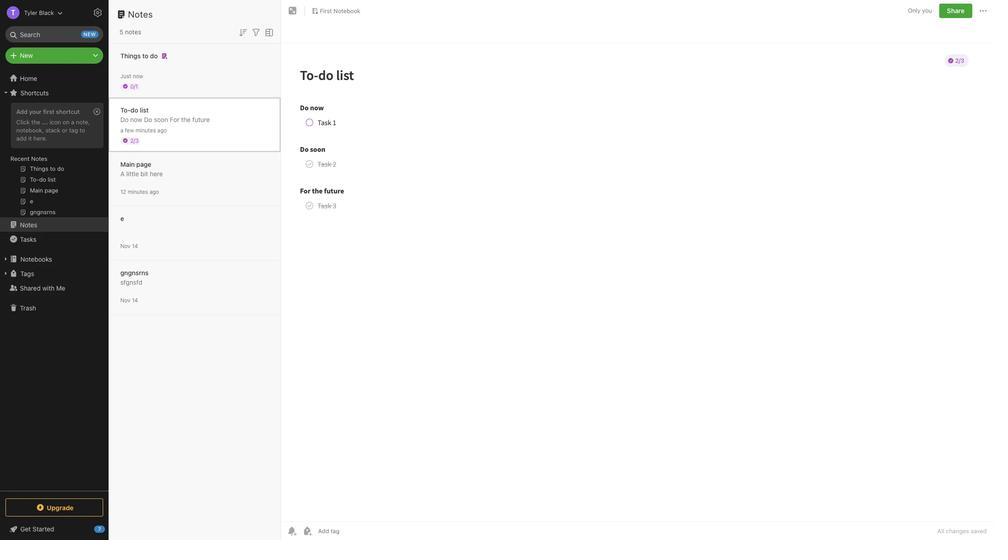 Task type: locate. For each thing, give the bounding box(es) containing it.
your
[[29, 108, 42, 115]]

1 horizontal spatial do
[[144, 116, 152, 123]]

a
[[120, 170, 125, 178]]

little
[[126, 170, 139, 178]]

expand note image
[[287, 5, 298, 16]]

1 vertical spatial 14
[[132, 297, 138, 304]]

bit
[[141, 170, 148, 178]]

1 vertical spatial do
[[131, 106, 138, 114]]

5 notes
[[120, 28, 141, 36]]

Add tag field
[[317, 528, 385, 536]]

upgrade
[[47, 505, 74, 512]]

14
[[132, 243, 138, 250], [132, 297, 138, 304]]

home
[[20, 74, 37, 82]]

2 do from the left
[[144, 116, 152, 123]]

2/3
[[130, 137, 139, 144]]

a little bit here
[[120, 170, 163, 178]]

sfgnsfd
[[120, 279, 142, 286]]

the right the for at top
[[181, 116, 191, 123]]

now inside to-do list do now do soon for the future
[[130, 116, 142, 123]]

1 vertical spatial notes
[[31, 155, 47, 163]]

ago down soon
[[157, 127, 167, 134]]

1 vertical spatial minutes
[[128, 189, 148, 195]]

here
[[150, 170, 163, 178]]

nov
[[120, 243, 130, 250], [120, 297, 130, 304]]

tag
[[69, 127, 78, 134]]

notes inside the note list element
[[128, 9, 153, 19]]

notebooks link
[[0, 252, 108, 267]]

add tag image
[[302, 526, 313, 537]]

new button
[[5, 48, 103, 64]]

a
[[71, 119, 74, 126], [120, 127, 123, 134]]

notes right recent
[[31, 155, 47, 163]]

the inside tree
[[31, 119, 40, 126]]

group containing add your first shortcut
[[0, 100, 108, 221]]

group inside tree
[[0, 100, 108, 221]]

0 vertical spatial nov 14
[[120, 243, 138, 250]]

get
[[20, 526, 31, 534]]

1 nov from the top
[[120, 243, 130, 250]]

page
[[136, 160, 151, 168]]

1 vertical spatial nov
[[120, 297, 130, 304]]

14 down sfgnsfd
[[132, 297, 138, 304]]

changes
[[946, 528, 970, 536]]

stack
[[45, 127, 60, 134]]

7
[[98, 527, 101, 533]]

do left list
[[131, 106, 138, 114]]

tasks button
[[0, 232, 108, 247]]

tags button
[[0, 267, 108, 281]]

1 horizontal spatial the
[[181, 116, 191, 123]]

notes
[[128, 9, 153, 19], [31, 155, 47, 163], [20, 221, 37, 229]]

minutes up 2/3
[[136, 127, 156, 134]]

only you
[[909, 7, 933, 14]]

now up 0/1
[[133, 73, 143, 79]]

14 up "gngnsrns"
[[132, 243, 138, 250]]

more actions image
[[978, 5, 989, 16]]

Add filters field
[[251, 26, 262, 38]]

1 vertical spatial to
[[80, 127, 85, 134]]

to right things
[[142, 52, 148, 60]]

tags
[[20, 270, 34, 278]]

View options field
[[262, 26, 275, 38]]

add
[[16, 108, 28, 115]]

icon on a note, notebook, stack or tag to add it here.
[[16, 119, 90, 142]]

with
[[42, 285, 55, 292]]

first
[[320, 7, 332, 14]]

notes up notes on the top left of page
[[128, 9, 153, 19]]

0 vertical spatial to
[[142, 52, 148, 60]]

expand tags image
[[2, 270, 10, 278]]

1 14 from the top
[[132, 243, 138, 250]]

black
[[39, 9, 54, 16]]

do
[[150, 52, 158, 60], [131, 106, 138, 114]]

now down list
[[130, 116, 142, 123]]

0 horizontal spatial to
[[80, 127, 85, 134]]

you
[[923, 7, 933, 14]]

do
[[120, 116, 129, 123], [144, 116, 152, 123]]

the
[[181, 116, 191, 123], [31, 119, 40, 126]]

do down to-
[[120, 116, 129, 123]]

minutes
[[136, 127, 156, 134], [128, 189, 148, 195]]

notebooks
[[20, 256, 52, 263]]

1 do from the left
[[120, 116, 129, 123]]

nov down sfgnsfd
[[120, 297, 130, 304]]

gngnsrns
[[120, 269, 149, 277]]

on
[[63, 119, 70, 126]]

to-
[[120, 106, 131, 114]]

it
[[28, 135, 32, 142]]

shortcuts button
[[0, 86, 108, 100]]

0 horizontal spatial do
[[120, 116, 129, 123]]

12
[[120, 189, 126, 195]]

0 vertical spatial do
[[150, 52, 158, 60]]

expand notebooks image
[[2, 256, 10, 263]]

do right things
[[150, 52, 158, 60]]

add your first shortcut
[[16, 108, 80, 115]]

to-do list do now do soon for the future
[[120, 106, 210, 123]]

group
[[0, 100, 108, 221]]

new
[[84, 31, 96, 37]]

few
[[125, 127, 134, 134]]

minutes right 12
[[128, 189, 148, 195]]

first notebook
[[320, 7, 361, 14]]

Search text field
[[12, 26, 97, 43]]

0 vertical spatial notes
[[128, 9, 153, 19]]

a left few
[[120, 127, 123, 134]]

now
[[133, 73, 143, 79], [130, 116, 142, 123]]

tyler black
[[24, 9, 54, 16]]

...
[[42, 119, 48, 126]]

1 vertical spatial nov 14
[[120, 297, 138, 304]]

click to collapse image
[[105, 524, 112, 535]]

1 vertical spatial a
[[120, 127, 123, 134]]

0 vertical spatial a
[[71, 119, 74, 126]]

recent
[[10, 155, 30, 163]]

notes link
[[0, 218, 108, 232]]

things
[[120, 52, 141, 60]]

nov 14
[[120, 243, 138, 250], [120, 297, 138, 304]]

the left ...
[[31, 119, 40, 126]]

tree
[[0, 71, 109, 491]]

0 vertical spatial nov
[[120, 243, 130, 250]]

a few minutes ago
[[120, 127, 167, 134]]

nov 14 down sfgnsfd
[[120, 297, 138, 304]]

main page
[[120, 160, 151, 168]]

Note Editor text field
[[281, 43, 995, 522]]

all changes saved
[[938, 528, 987, 536]]

nov 14 up "gngnsrns"
[[120, 243, 138, 250]]

0 vertical spatial ago
[[157, 127, 167, 134]]

the inside to-do list do now do soon for the future
[[181, 116, 191, 123]]

Help and Learning task checklist field
[[0, 523, 109, 537]]

notes up tasks
[[20, 221, 37, 229]]

shared with me link
[[0, 281, 108, 296]]

0 vertical spatial 14
[[132, 243, 138, 250]]

a inside icon on a note, notebook, stack or tag to add it here.
[[71, 119, 74, 126]]

0 vertical spatial now
[[133, 73, 143, 79]]

all
[[938, 528, 945, 536]]

e
[[120, 215, 124, 223]]

ago down here
[[150, 189, 159, 195]]

1 vertical spatial now
[[130, 116, 142, 123]]

do inside to-do list do now do soon for the future
[[131, 106, 138, 114]]

soon
[[154, 116, 168, 123]]

2 vertical spatial notes
[[20, 221, 37, 229]]

a right on
[[71, 119, 74, 126]]

notes inside group
[[31, 155, 47, 163]]

note,
[[76, 119, 90, 126]]

add a reminder image
[[287, 526, 297, 537]]

nov down e
[[120, 243, 130, 250]]

0 horizontal spatial the
[[31, 119, 40, 126]]

1 horizontal spatial to
[[142, 52, 148, 60]]

get started
[[20, 526, 54, 534]]

list
[[140, 106, 149, 114]]

0 vertical spatial minutes
[[136, 127, 156, 134]]

0 horizontal spatial a
[[71, 119, 74, 126]]

1 horizontal spatial a
[[120, 127, 123, 134]]

trash
[[20, 304, 36, 312]]

to down note,
[[80, 127, 85, 134]]

first
[[43, 108, 54, 115]]

for
[[170, 116, 180, 123]]

do down list
[[144, 116, 152, 123]]

0 horizontal spatial do
[[131, 106, 138, 114]]



Task type: vqa. For each thing, say whether or not it's contained in the screenshot.
the rightmost the Cancel
no



Task type: describe. For each thing, give the bounding box(es) containing it.
home link
[[0, 71, 109, 86]]

main
[[120, 160, 135, 168]]

notebook,
[[16, 127, 44, 134]]

share
[[947, 7, 965, 14]]

click
[[16, 119, 30, 126]]

a inside the note list element
[[120, 127, 123, 134]]

note list element
[[109, 0, 281, 541]]

2 14 from the top
[[132, 297, 138, 304]]

note window element
[[281, 0, 995, 541]]

1 horizontal spatial do
[[150, 52, 158, 60]]

5
[[120, 28, 123, 36]]

me
[[56, 285, 65, 292]]

started
[[33, 526, 54, 534]]

shared with me
[[20, 285, 65, 292]]

settings image
[[92, 7, 103, 18]]

new
[[20, 52, 33, 59]]

2 nov 14 from the top
[[120, 297, 138, 304]]

tree containing home
[[0, 71, 109, 491]]

new search field
[[12, 26, 99, 43]]

first notebook button
[[309, 5, 364, 17]]

saved
[[971, 528, 987, 536]]

only
[[909, 7, 921, 14]]

icon
[[50, 119, 61, 126]]

add
[[16, 135, 27, 142]]

tasks
[[20, 236, 36, 243]]

to inside icon on a note, notebook, stack or tag to add it here.
[[80, 127, 85, 134]]

Sort options field
[[238, 26, 249, 38]]

here.
[[33, 135, 47, 142]]

Account field
[[0, 4, 63, 22]]

add filters image
[[251, 27, 262, 38]]

future
[[192, 116, 210, 123]]

0/1
[[130, 83, 138, 90]]

2 nov from the top
[[120, 297, 130, 304]]

just
[[120, 73, 131, 79]]

share button
[[940, 4, 973, 18]]

to inside the note list element
[[142, 52, 148, 60]]

tyler
[[24, 9, 37, 16]]

1 nov 14 from the top
[[120, 243, 138, 250]]

More actions field
[[978, 4, 989, 18]]

shortcuts
[[20, 89, 49, 97]]

shared
[[20, 285, 41, 292]]

12 minutes ago
[[120, 189, 159, 195]]

recent notes
[[10, 155, 47, 163]]

upgrade button
[[5, 499, 103, 517]]

shortcut
[[56, 108, 80, 115]]

1 vertical spatial ago
[[150, 189, 159, 195]]

just now
[[120, 73, 143, 79]]

trash link
[[0, 301, 108, 316]]

notebook
[[334, 7, 361, 14]]

notes
[[125, 28, 141, 36]]

things to do
[[120, 52, 158, 60]]

or
[[62, 127, 68, 134]]

click the ...
[[16, 119, 48, 126]]



